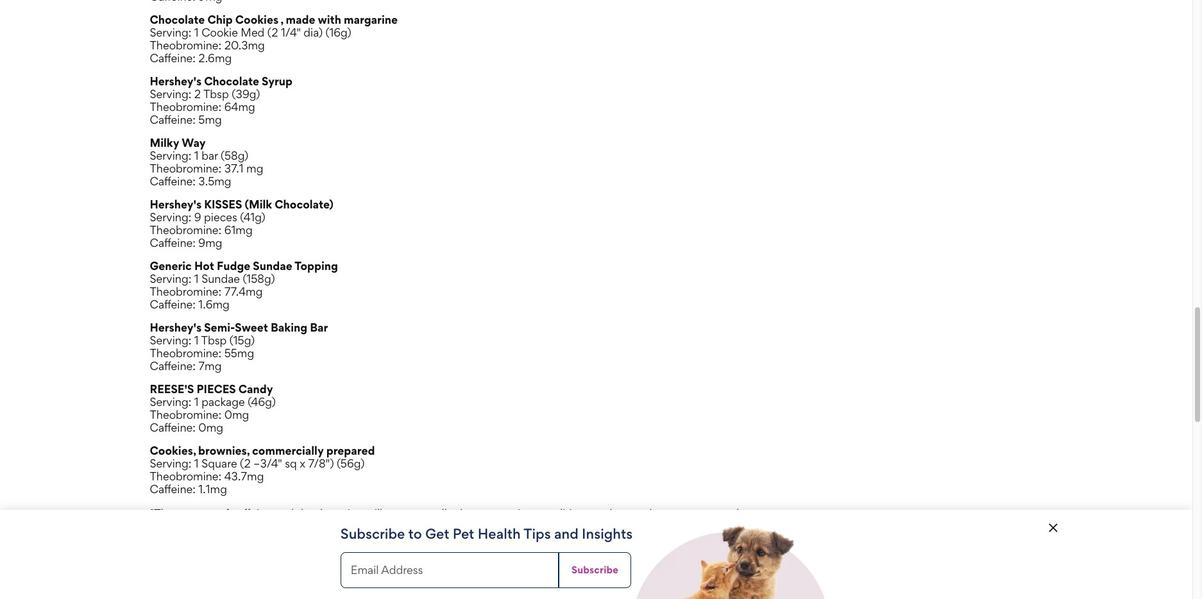 Task type: locate. For each thing, give the bounding box(es) containing it.
serving: left the 9
[[150, 210, 192, 224]]

1 horizontal spatial (2
[[268, 25, 278, 39]]

hershey's down 3.5mg
[[150, 197, 202, 211]]

tbsp right 2
[[203, 87, 229, 101]]

7 caffeine: from the top
[[150, 421, 196, 434]]

6 theobromine: from the top
[[150, 346, 222, 360]]

generic hot fudge sundae topping serving: 1 sundae (158g) theobromine: 77.4mg caffeine: 1.6mg
[[150, 259, 338, 311]]

tbsp inside hershey's chocolate syrup serving: 2 tbsp (39g) theobromine: 64mg caffeine: 5mg
[[203, 87, 229, 101]]

hershey's inside hershey's chocolate syrup serving: 2 tbsp (39g) theobromine: 64mg caffeine: 5mg
[[150, 74, 202, 88]]

theobromine: inside chocolate chip cookies , made with margarine serving: 1 cookie med (2 1/4" dia) (16g) theobromine: 20.3mg caffeine: 2.6mg
[[150, 38, 222, 52]]

0 vertical spatial tbsp
[[203, 87, 229, 101]]

hershey's for serving:
[[150, 321, 202, 334]]

0 horizontal spatial to
[[409, 526, 422, 542]]

cookie
[[202, 25, 238, 39]]

theobromine: inside 'reese's pieces candy serving: 1 package (46g) theobromine: 0mg caffeine: 0mg'
[[150, 408, 222, 422]]

1 horizontal spatial subscribe
[[572, 564, 619, 576]]

1
[[194, 25, 199, 39], [194, 149, 199, 162], [194, 272, 199, 285], [194, 334, 199, 347], [194, 395, 199, 409], [194, 457, 199, 470]]

2 hershey's from the top
[[150, 197, 202, 211]]

1 serving: from the top
[[150, 25, 192, 39]]

conditions
[[537, 507, 591, 521]]

serving:
[[150, 25, 192, 39], [150, 87, 192, 101], [150, 149, 192, 162], [150, 210, 192, 224], [150, 272, 192, 285], [150, 334, 192, 347], [150, 395, 192, 409], [150, 457, 192, 470]]

2 1 from the top
[[194, 149, 199, 162]]

1 vertical spatial chocolate
[[204, 74, 259, 88]]

None email field
[[341, 553, 559, 589]]

caffeine: left the 2.6mg on the left top of the page
[[150, 51, 196, 65]]

cocoa
[[616, 507, 647, 521]]

sundae up 1.6mg
[[202, 272, 240, 285]]

1 hershey's from the top
[[150, 74, 202, 88]]

cookies
[[235, 13, 279, 26]]

0 vertical spatial chocolate
[[150, 13, 205, 26]]

and right caffeine
[[275, 507, 294, 521]]

subscribe down "insights"
[[572, 564, 619, 576]]

to right due
[[479, 507, 489, 521]]

sweet
[[235, 321, 268, 334]]

and down conditions
[[555, 526, 579, 542]]

theobromine:
[[150, 38, 222, 52], [150, 100, 222, 113], [150, 162, 222, 175], [150, 223, 222, 237], [150, 285, 222, 298], [150, 346, 222, 360], [150, 408, 222, 422], [150, 470, 222, 483]]

hershey's left semi-
[[150, 321, 202, 334]]

caffeine: inside cookies, brownies, commercially prepared serving: 1 square (2 –3/4" sq x 7/8") (56g) theobromine: 43.7mg caffeine: 1.1mg
[[150, 482, 196, 496]]

caffeine: inside chocolate chip cookies , made with margarine serving: 1 cookie med (2 1/4" dia) (16g) theobromine: 20.3mg caffeine: 2.6mg
[[150, 51, 196, 65]]

0 vertical spatial (2
[[268, 25, 278, 39]]

0mg
[[224, 408, 249, 422], [199, 421, 223, 434]]

theobromine: down 'generic'
[[150, 285, 222, 298]]

foods highest in theobromine
[[150, 544, 404, 566]]

(2 left –3/4"
[[240, 457, 251, 470]]

chocolate up 64mg
[[204, 74, 259, 88]]

serving: inside chocolate chip cookies , made with margarine serving: 1 cookie med (2 1/4" dia) (16g) theobromine: 20.3mg caffeine: 2.6mg
[[150, 25, 192, 39]]

4 caffeine: from the top
[[150, 236, 196, 249]]

insights
[[582, 526, 633, 542]]

1 caffeine: from the top
[[150, 51, 196, 65]]

3 theobromine: from the top
[[150, 162, 222, 175]]

1 1 from the top
[[194, 25, 199, 39]]

caffeine:
[[150, 51, 196, 65], [150, 113, 196, 126], [150, 174, 196, 188], [150, 236, 196, 249], [150, 298, 196, 311], [150, 359, 196, 373], [150, 421, 196, 434], [150, 482, 196, 496]]

tbsp up 7mg at the left of page
[[201, 334, 227, 347]]

1 theobromine: from the top
[[150, 38, 222, 52]]

subscribe for subscribe to get pet health tips and insights
[[341, 526, 405, 542]]

2 caffeine: from the top
[[150, 113, 196, 126]]

20.3mg
[[224, 38, 265, 52]]

1 left bar
[[194, 149, 199, 162]]

hershey's
[[150, 74, 202, 88], [150, 197, 202, 211], [150, 321, 202, 334]]

1 inside milky way serving: 1 bar (58g) theobromine: 37.1 mg caffeine: 3.5mg
[[194, 149, 199, 162]]

theobromine
[[291, 544, 404, 566]]

serving: up reese's
[[150, 334, 192, 347]]

serving: inside generic hot fudge sundae topping serving: 1 sundae (158g) theobromine: 77.4mg caffeine: 1.6mg
[[150, 272, 192, 285]]

1 vertical spatial to
[[409, 526, 422, 542]]

1 right 'generic'
[[194, 272, 199, 285]]

theobromine: inside 'hershey's semi-sweet baking bar serving: 1 tbsp (15g) theobromine: 55mg caffeine: 7mg'
[[150, 346, 222, 360]]

brownies,
[[198, 444, 250, 457]]

caffeine: up the cookies, at the left bottom
[[150, 421, 196, 434]]

caffeine: inside 'reese's pieces candy serving: 1 package (46g) theobromine: 0mg caffeine: 0mg'
[[150, 421, 196, 434]]

to inside newsletter subscription element
[[409, 526, 422, 542]]

theobromine: inside hershey's chocolate syrup serving: 2 tbsp (39g) theobromine: 64mg caffeine: 5mg
[[150, 100, 222, 113]]

5 serving: from the top
[[150, 272, 192, 285]]

caffeine: inside generic hot fudge sundae topping serving: 1 sundae (158g) theobromine: 77.4mg caffeine: 1.6mg
[[150, 298, 196, 311]]

prepared
[[327, 444, 375, 457]]

1 vertical spatial hershey's
[[150, 197, 202, 211]]

5mg
[[199, 113, 222, 126]]

1 vertical spatial (2
[[240, 457, 251, 470]]

0mg up brownies,
[[199, 421, 223, 434]]

5 1 from the top
[[194, 395, 199, 409]]

2 vertical spatial hershey's
[[150, 321, 202, 334]]

and
[[275, 507, 294, 521], [593, 507, 613, 521], [720, 507, 740, 521], [555, 526, 579, 542]]

theobromine: up way
[[150, 100, 222, 113]]

subscribe down will
[[341, 526, 405, 542]]

6 caffeine: from the top
[[150, 359, 196, 373]]

1 vertical spatial tbsp
[[201, 334, 227, 347]]

3 1 from the top
[[194, 272, 199, 285]]

caffeine: down milky
[[150, 174, 196, 188]]

1 inside generic hot fudge sundae topping serving: 1 sundae (158g) theobromine: 77.4mg caffeine: 1.6mg
[[194, 272, 199, 285]]

sundae up 77.4mg
[[253, 259, 293, 273]]

hershey's kisses (milk chocolate) serving: 9 pieces (41g) theobromine: 61mg caffeine: 9mg
[[150, 197, 334, 249]]

0 vertical spatial subscribe
[[341, 526, 405, 542]]

43.7mg
[[224, 470, 264, 483]]

4 theobromine: from the top
[[150, 223, 222, 237]]

theobromine: inside hershey's kisses (milk chocolate) serving: 9 pieces (41g) theobromine: 61mg caffeine: 9mg
[[150, 223, 222, 237]]

theobromine: up reese's
[[150, 346, 222, 360]]

5 theobromine: from the top
[[150, 285, 222, 298]]

bar
[[202, 149, 218, 162]]

1 left square
[[194, 457, 199, 470]]

hershey's inside 'hershey's semi-sweet baking bar serving: 1 tbsp (15g) theobromine: 55mg caffeine: 7mg'
[[150, 321, 202, 334]]

4 serving: from the top
[[150, 210, 192, 224]]

and inside newsletter subscription element
[[555, 526, 579, 542]]

milky
[[150, 136, 179, 149]]

6 1 from the top
[[194, 457, 199, 470]]

sundae
[[253, 259, 293, 273], [202, 272, 240, 285]]

3 caffeine: from the top
[[150, 174, 196, 188]]

bean
[[650, 507, 675, 521]]

puppy and kitten hugging image
[[637, 521, 826, 600]]

milky way serving: 1 bar (58g) theobromine: 37.1 mg caffeine: 3.5mg
[[150, 136, 263, 188]]

serving: left the cookie
[[150, 25, 192, 39]]

tbsp
[[203, 87, 229, 101], [201, 334, 227, 347]]

0 horizontal spatial sundae
[[202, 272, 240, 285]]

0 vertical spatial hershey's
[[150, 74, 202, 88]]

1 horizontal spatial sundae
[[253, 259, 293, 273]]

caffeine: up reese's
[[150, 359, 196, 373]]

0mg down candy
[[224, 408, 249, 422]]

1 left package
[[194, 395, 199, 409]]

pet
[[453, 526, 475, 542]]

serving: left 'hot'
[[150, 272, 192, 285]]

serving: left pieces
[[150, 395, 192, 409]]

8 theobromine: from the top
[[150, 470, 222, 483]]

theobromine: down way
[[150, 162, 222, 175]]

hershey's down the 2.6mg on the left top of the page
[[150, 74, 202, 88]]

serving: left square
[[150, 457, 192, 470]]

subscribe
[[341, 526, 405, 542], [572, 564, 619, 576]]

2 theobromine: from the top
[[150, 100, 222, 113]]

sources
[[678, 507, 718, 521]]

(2 left ,
[[268, 25, 278, 39]]

theobromine: down the cookies, at the left bottom
[[150, 470, 222, 483]]

serving: inside 'hershey's semi-sweet baking bar serving: 1 tbsp (15g) theobromine: 55mg caffeine: 7mg'
[[150, 334, 192, 347]]

get
[[426, 526, 450, 542]]

7 theobromine: from the top
[[150, 408, 222, 422]]

serving: left 2
[[150, 87, 192, 101]]

hershey's inside hershey's kisses (milk chocolate) serving: 9 pieces (41g) theobromine: 61mg caffeine: 9mg
[[150, 197, 202, 211]]

1 vertical spatial subscribe
[[572, 564, 619, 576]]

chocolate chip cookies , made with margarine serving: 1 cookie med (2 1/4" dia) (16g) theobromine: 20.3mg caffeine: 2.6mg
[[150, 13, 398, 65]]

1 horizontal spatial to
[[479, 507, 489, 521]]

1 left semi-
[[194, 334, 199, 347]]

tips
[[524, 526, 551, 542]]

61mg
[[224, 223, 253, 237]]

1 inside 'hershey's semi-sweet baking bar serving: 1 tbsp (15g) theobromine: 55mg caffeine: 7mg'
[[194, 334, 199, 347]]

(56g)
[[337, 457, 365, 470]]

caffeine: down 'generic'
[[150, 298, 196, 311]]

topping
[[295, 259, 338, 273]]

chocolate left chip
[[150, 13, 205, 26]]

serving: inside cookies, brownies, commercially prepared serving: 1 square (2 –3/4" sq x 7/8") (56g) theobromine: 43.7mg caffeine: 1.1mg
[[150, 457, 192, 470]]

reese's
[[150, 382, 194, 396]]

subscribe inside button
[[572, 564, 619, 576]]

1.6mg
[[199, 298, 230, 311]]

(46g)
[[248, 395, 276, 409]]

to left the get
[[409, 526, 422, 542]]

7 serving: from the top
[[150, 395, 192, 409]]

caffeine: up 'generic'
[[150, 236, 196, 249]]

4 1 from the top
[[194, 334, 199, 347]]

1 left the cookie
[[194, 25, 199, 39]]

3 hershey's from the top
[[150, 321, 202, 334]]

theobromine: down reese's
[[150, 408, 222, 422]]

caffeine: inside 'hershey's semi-sweet baking bar serving: 1 tbsp (15g) theobromine: 55mg caffeine: 7mg'
[[150, 359, 196, 373]]

chocolate inside hershey's chocolate syrup serving: 2 tbsp (39g) theobromine: 64mg caffeine: 5mg
[[204, 74, 259, 88]]

0 horizontal spatial subscribe
[[341, 526, 405, 542]]

caffeine
[[232, 507, 272, 521]]

8 serving: from the top
[[150, 457, 192, 470]]

hershey's for 9
[[150, 197, 202, 211]]

caffeine: up milky
[[150, 113, 196, 126]]

theobromine: down chip
[[150, 38, 222, 52]]

theobromine: up 'generic'
[[150, 223, 222, 237]]

way
[[182, 136, 206, 149]]

2 serving: from the top
[[150, 87, 192, 101]]

,
[[281, 13, 283, 26]]

3 serving: from the top
[[150, 149, 192, 162]]

5 caffeine: from the top
[[150, 298, 196, 311]]

pieces
[[197, 382, 236, 396]]

serving: inside 'reese's pieces candy serving: 1 package (46g) theobromine: 0mg caffeine: 0mg'
[[150, 395, 192, 409]]

to
[[479, 507, 489, 521], [409, 526, 422, 542]]

8 caffeine: from the top
[[150, 482, 196, 496]]

0 vertical spatial to
[[479, 507, 489, 521]]

serving: left bar
[[150, 149, 192, 162]]

6 serving: from the top
[[150, 334, 192, 347]]

0 horizontal spatial (2
[[240, 457, 251, 470]]

(2
[[268, 25, 278, 39], [240, 457, 251, 470]]

package
[[202, 395, 245, 409]]

caffeine: up the
[[150, 482, 196, 496]]



Task type: vqa. For each thing, say whether or not it's contained in the screenshot.


Task type: describe. For each thing, give the bounding box(es) containing it.
hershey's for tbsp
[[150, 74, 202, 88]]

chocolate)
[[275, 197, 334, 211]]

cookies,
[[150, 444, 196, 457]]

square
[[202, 457, 237, 470]]

to inside "a the amount of caffeine and theobromine will vary naturally due to growing conditions and cocoa bean sources and variety."
[[479, 507, 489, 521]]

1 horizontal spatial 0mg
[[224, 408, 249, 422]]

syrup
[[262, 74, 293, 88]]

1 inside 'reese's pieces candy serving: 1 package (46g) theobromine: 0mg caffeine: 0mg'
[[194, 395, 199, 409]]

9mg
[[199, 236, 222, 249]]

sq
[[285, 457, 297, 470]]

and up "insights"
[[593, 507, 613, 521]]

subscribe for subscribe
[[572, 564, 619, 576]]

theobromine: inside milky way serving: 1 bar (58g) theobromine: 37.1 mg caffeine: 3.5mg
[[150, 162, 222, 175]]

theobromine: inside cookies, brownies, commercially prepared serving: 1 square (2 –3/4" sq x 7/8") (56g) theobromine: 43.7mg caffeine: 1.1mg
[[150, 470, 222, 483]]

(158g)
[[243, 272, 275, 285]]

9
[[194, 210, 201, 224]]

serving: inside hershey's kisses (milk chocolate) serving: 9 pieces (41g) theobromine: 61mg caffeine: 9mg
[[150, 210, 192, 224]]

will
[[366, 507, 383, 521]]

semi-
[[204, 321, 235, 334]]

7mg
[[199, 359, 222, 373]]

med
[[241, 25, 265, 39]]

subscribe button
[[559, 553, 632, 589]]

reese's pieces candy serving: 1 package (46g) theobromine: 0mg caffeine: 0mg
[[150, 382, 276, 434]]

–3/4"
[[254, 457, 282, 470]]

(15g)
[[230, 334, 255, 347]]

55mg
[[224, 346, 254, 360]]

64mg
[[224, 100, 255, 113]]

fudge
[[217, 259, 251, 273]]

kisses
[[204, 197, 242, 211]]

growing
[[492, 507, 534, 521]]

health
[[478, 526, 521, 542]]

cookies, brownies, commercially prepared serving: 1 square (2 –3/4" sq x 7/8") (56g) theobromine: 43.7mg caffeine: 1.1mg
[[150, 444, 375, 496]]

made
[[286, 13, 315, 26]]

(16g)
[[326, 25, 352, 39]]

naturally
[[410, 507, 453, 521]]

subscribe to get pet health tips and insights
[[341, 526, 633, 542]]

(39g)
[[232, 87, 260, 101]]

3.5mg
[[199, 174, 231, 188]]

pieces
[[204, 210, 237, 224]]

tbsp inside 'hershey's semi-sweet baking bar serving: 1 tbsp (15g) theobromine: 55mg caffeine: 7mg'
[[201, 334, 227, 347]]

hershey's semi-sweet baking bar serving: 1 tbsp (15g) theobromine: 55mg caffeine: 7mg
[[150, 321, 328, 373]]

77.4mg
[[224, 285, 263, 298]]

with
[[318, 13, 342, 26]]

mg
[[247, 162, 263, 175]]

foods
[[150, 544, 201, 566]]

vary
[[386, 507, 407, 521]]

close image
[[1046, 521, 1061, 536]]

(milk
[[245, 197, 272, 211]]

x
[[300, 457, 306, 470]]

(2 inside cookies, brownies, commercially prepared serving: 1 square (2 –3/4" sq x 7/8") (56g) theobromine: 43.7mg caffeine: 1.1mg
[[240, 457, 251, 470]]

1 inside chocolate chip cookies , made with margarine serving: 1 cookie med (2 1/4" dia) (16g) theobromine: 20.3mg caffeine: 2.6mg
[[194, 25, 199, 39]]

commercially
[[252, 444, 324, 457]]

2.6mg
[[199, 51, 232, 65]]

bar
[[310, 321, 328, 334]]

and right sources
[[720, 507, 740, 521]]

7/8")
[[308, 457, 334, 470]]

generic
[[150, 259, 192, 273]]

chip
[[208, 13, 233, 26]]

(2 inside chocolate chip cookies , made with margarine serving: 1 cookie med (2 1/4" dia) (16g) theobromine: 20.3mg caffeine: 2.6mg
[[268, 25, 278, 39]]

highest
[[204, 544, 268, 566]]

baking
[[271, 321, 308, 334]]

amount
[[177, 507, 216, 521]]

serving: inside hershey's chocolate syrup serving: 2 tbsp (39g) theobromine: 64mg caffeine: 5mg
[[150, 87, 192, 101]]

hot
[[194, 259, 214, 273]]

37.1
[[224, 162, 244, 175]]

caffeine: inside hershey's chocolate syrup serving: 2 tbsp (39g) theobromine: 64mg caffeine: 5mg
[[150, 113, 196, 126]]

(41g)
[[240, 210, 266, 224]]

margarine
[[344, 13, 398, 26]]

theobromine: inside generic hot fudge sundae topping serving: 1 sundae (158g) theobromine: 77.4mg caffeine: 1.6mg
[[150, 285, 222, 298]]

(58g)
[[221, 149, 249, 162]]

1/4"
[[281, 25, 301, 39]]

none email field inside newsletter subscription element
[[341, 553, 559, 589]]

caffeine: inside milky way serving: 1 bar (58g) theobromine: 37.1 mg caffeine: 3.5mg
[[150, 174, 196, 188]]

chocolate inside chocolate chip cookies , made with margarine serving: 1 cookie med (2 1/4" dia) (16g) theobromine: 20.3mg caffeine: 2.6mg
[[150, 13, 205, 26]]

theobromine
[[297, 507, 363, 521]]

0 horizontal spatial 0mg
[[199, 421, 223, 434]]

1 inside cookies, brownies, commercially prepared serving: 1 square (2 –3/4" sq x 7/8") (56g) theobromine: 43.7mg caffeine: 1.1mg
[[194, 457, 199, 470]]

1.1mg
[[199, 482, 227, 496]]

of
[[219, 507, 229, 521]]

the
[[154, 507, 174, 521]]

hershey's chocolate syrup serving: 2 tbsp (39g) theobromine: 64mg caffeine: 5mg
[[150, 74, 293, 126]]

dia)
[[304, 25, 323, 39]]

serving: inside milky way serving: 1 bar (58g) theobromine: 37.1 mg caffeine: 3.5mg
[[150, 149, 192, 162]]

in
[[272, 544, 287, 566]]

candy
[[239, 382, 273, 396]]

newsletter subscription element
[[0, 510, 1193, 600]]

a the amount of caffeine and theobromine will vary naturally due to growing conditions and cocoa bean sources and variety.
[[150, 506, 740, 533]]

2
[[194, 87, 201, 101]]

due
[[456, 507, 476, 521]]

a
[[150, 506, 154, 516]]

variety.
[[150, 520, 186, 533]]

caffeine: inside hershey's kisses (milk chocolate) serving: 9 pieces (41g) theobromine: 61mg caffeine: 9mg
[[150, 236, 196, 249]]



